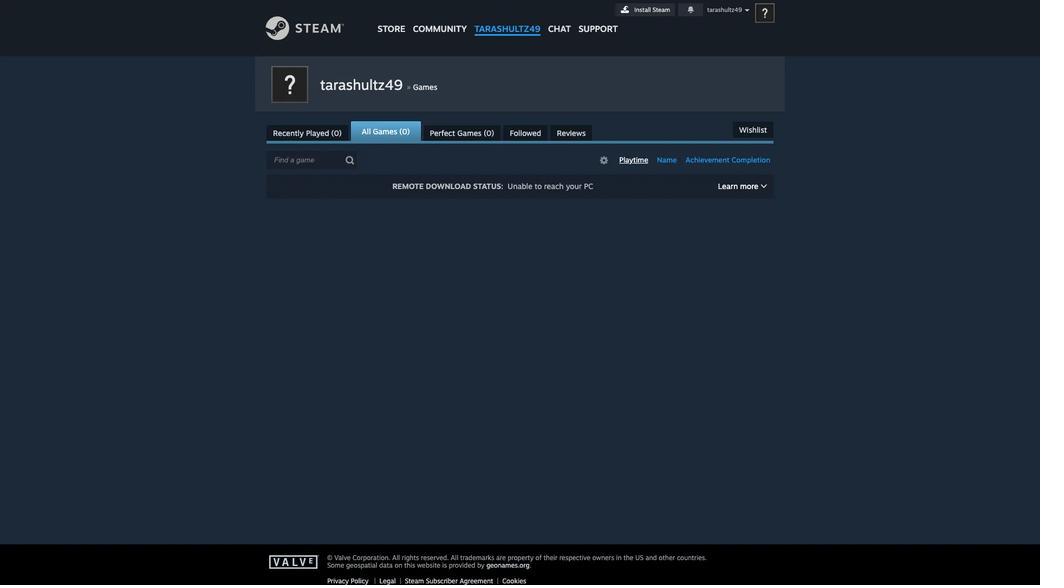 Task type: vqa. For each thing, say whether or not it's contained in the screenshot.
is
yes



Task type: locate. For each thing, give the bounding box(es) containing it.
(0) for perfect games (0)
[[484, 128, 494, 138]]

games inside 'link'
[[457, 128, 482, 138]]

(0)
[[400, 127, 410, 136], [331, 128, 342, 138], [484, 128, 494, 138]]

property
[[508, 554, 534, 562]]

2 vertical spatial tarashultz49
[[320, 76, 403, 93]]

remote
[[393, 182, 424, 191]]

0 vertical spatial tarashultz49 link
[[471, 0, 544, 39]]

games for all games (0)
[[373, 127, 397, 136]]

support
[[579, 23, 618, 34]]

followed link
[[504, 125, 548, 141]]

status:
[[473, 182, 503, 191]]

trademarks
[[460, 554, 495, 562]]

learn
[[718, 182, 738, 191]]

recently played (0) link
[[267, 125, 348, 141]]

(0) inside 'link'
[[484, 128, 494, 138]]

0 vertical spatial tarashultz49
[[707, 6, 742, 14]]

community link
[[409, 0, 471, 39]]

valve logo image
[[269, 555, 321, 570]]

2 horizontal spatial (0)
[[484, 128, 494, 138]]

0 horizontal spatial tarashultz49 link
[[320, 76, 407, 93]]

recently played (0)
[[273, 128, 342, 138]]

tarashultz49 » games
[[320, 76, 437, 93]]

more
[[740, 182, 759, 191]]

all
[[362, 127, 371, 136], [392, 554, 400, 562], [451, 554, 459, 562]]

all down tarashultz49 » games
[[362, 127, 371, 136]]

1 horizontal spatial all
[[392, 554, 400, 562]]

© valve corporation. all rights reserved. all trademarks are property of their respective owners in the us and other countries. some geospatial data on this website is provided by geonames.org .
[[327, 554, 707, 570]]

recently
[[273, 128, 304, 138]]

chat link
[[544, 0, 575, 37]]

this
[[404, 561, 415, 570]]

to
[[535, 182, 542, 191]]

in
[[616, 554, 622, 562]]

0 horizontal spatial tarashultz49
[[320, 76, 403, 93]]

1 vertical spatial tarashultz49
[[475, 23, 541, 34]]

us
[[635, 554, 644, 562]]

install steam
[[635, 6, 670, 14]]

2 horizontal spatial games
[[457, 128, 482, 138]]

all left rights
[[392, 554, 400, 562]]

games right perfect
[[457, 128, 482, 138]]

owners
[[593, 554, 614, 562]]

community
[[413, 23, 467, 34]]

some
[[327, 561, 344, 570]]

support link
[[575, 0, 622, 37]]

(0) left perfect
[[400, 127, 410, 136]]

steam
[[653, 6, 670, 14]]

2 horizontal spatial all
[[451, 554, 459, 562]]

rights
[[402, 554, 419, 562]]

their
[[544, 554, 558, 562]]

»
[[407, 81, 411, 92]]

is
[[442, 561, 447, 570]]

reserved.
[[421, 554, 449, 562]]

learn more
[[718, 182, 759, 191]]

1 horizontal spatial (0)
[[400, 127, 410, 136]]

corporation.
[[353, 554, 390, 562]]

wishlist link
[[733, 122, 774, 138]]

unable
[[508, 182, 533, 191]]

all games (0)
[[362, 127, 410, 136]]

1 horizontal spatial games
[[413, 82, 437, 92]]

played
[[306, 128, 329, 138]]

0 horizontal spatial games
[[373, 127, 397, 136]]

0 horizontal spatial all
[[362, 127, 371, 136]]

(0) right played
[[331, 128, 342, 138]]

tarashultz49 link
[[471, 0, 544, 39], [320, 76, 407, 93]]

tarashultz49 link left chat
[[471, 0, 544, 39]]

(0) left followed
[[484, 128, 494, 138]]

games down tarashultz49 » games
[[373, 127, 397, 136]]

achievement
[[686, 156, 730, 164]]

all right is
[[451, 554, 459, 562]]

install steam link
[[616, 3, 675, 16]]

download
[[426, 182, 471, 191]]

(0) for recently played (0)
[[331, 128, 342, 138]]

tarashultz49 link up the all games (0) link
[[320, 76, 407, 93]]

tarashultz49
[[707, 6, 742, 14], [475, 23, 541, 34], [320, 76, 403, 93]]

games right »
[[413, 82, 437, 92]]

1 vertical spatial tarashultz49 link
[[320, 76, 407, 93]]

install
[[635, 6, 651, 14]]

Find a game field
[[267, 151, 357, 169]]

reach
[[544, 182, 564, 191]]

followed
[[510, 128, 541, 138]]

games link
[[413, 82, 437, 92]]

1 horizontal spatial tarashultz49 link
[[471, 0, 544, 39]]

the
[[624, 554, 634, 562]]

0 horizontal spatial (0)
[[331, 128, 342, 138]]

on
[[395, 561, 402, 570]]

games
[[413, 82, 437, 92], [373, 127, 397, 136], [457, 128, 482, 138]]

achievement completion button
[[683, 154, 774, 166]]



Task type: describe. For each thing, give the bounding box(es) containing it.
name button
[[654, 154, 680, 166]]

perfect
[[430, 128, 455, 138]]

2 horizontal spatial tarashultz49
[[707, 6, 742, 14]]

store
[[378, 23, 405, 34]]

are
[[496, 554, 506, 562]]

games for perfect games (0)
[[457, 128, 482, 138]]

reviews
[[557, 128, 586, 138]]

respective
[[560, 554, 591, 562]]

playtime button
[[616, 154, 652, 166]]

pc
[[584, 182, 593, 191]]

website
[[417, 561, 441, 570]]

of
[[536, 554, 542, 562]]

valve
[[334, 554, 351, 562]]

geospatial
[[346, 561, 377, 570]]

store link
[[374, 0, 409, 39]]

1 horizontal spatial tarashultz49
[[475, 23, 541, 34]]

reviews link
[[551, 125, 592, 141]]

wishlist
[[739, 125, 767, 134]]

(0) for all games (0)
[[400, 127, 410, 136]]

games inside tarashultz49 » games
[[413, 82, 437, 92]]

provided
[[449, 561, 475, 570]]

your
[[566, 182, 582, 191]]

countries.
[[677, 554, 707, 562]]

achievement completion
[[686, 156, 771, 164]]

by
[[477, 561, 485, 570]]

perfect games (0) link
[[424, 125, 501, 141]]

data
[[379, 561, 393, 570]]

completion
[[732, 156, 771, 164]]

and
[[646, 554, 657, 562]]

other
[[659, 554, 675, 562]]

perfect games (0)
[[430, 128, 494, 138]]

all games (0) link
[[351, 121, 421, 141]]

chat
[[548, 23, 571, 34]]

playtime
[[620, 156, 648, 164]]

geonames.org
[[487, 561, 530, 570]]

name
[[657, 156, 677, 164]]

remote download status: unable to reach your pc
[[393, 182, 593, 191]]

geonames.org link
[[487, 561, 530, 570]]

©
[[327, 554, 333, 562]]

.
[[530, 561, 532, 570]]



